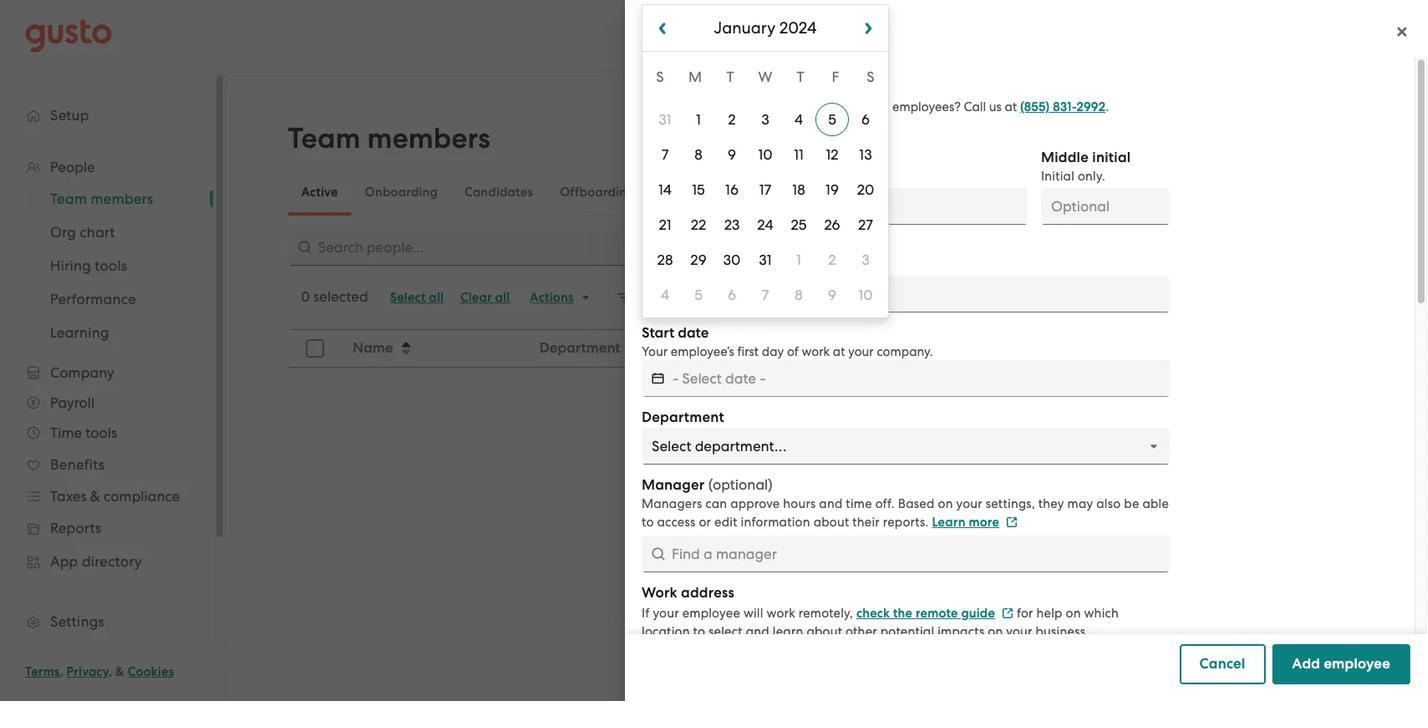Task type: locate. For each thing, give the bounding box(es) containing it.
legal
[[722, 169, 752, 184], [722, 257, 752, 272]]

0 vertical spatial on
[[938, 497, 954, 512]]

6 for the bottom 6 button
[[728, 287, 737, 303]]

january 2024 button
[[682, 5, 849, 51]]

or left edit
[[699, 515, 712, 530]]

, left privacy link
[[60, 665, 63, 680]]

16 button
[[716, 173, 749, 206]]

learn more link
[[933, 515, 1018, 530]]

1 vertical spatial official,
[[675, 257, 719, 272]]

1
[[696, 111, 701, 128], [797, 252, 802, 268]]

work up learn
[[767, 606, 796, 621]]

1 vertical spatial add
[[1293, 655, 1321, 673]]

your up 'learn more'
[[957, 497, 983, 512]]

31 for topmost 31 "button"
[[659, 111, 672, 128]]

Select all rows on this page checkbox
[[296, 330, 333, 367]]

1 button left have
[[682, 103, 716, 136]]

31 button
[[649, 103, 682, 136], [749, 243, 783, 277]]

1 vertical spatial and
[[746, 625, 770, 640]]

terms link
[[25, 665, 60, 680]]

candidates button
[[451, 172, 547, 212]]

onboarding button
[[352, 172, 451, 212]]

offboarding
[[560, 185, 635, 200]]

1 horizontal spatial 3 button
[[849, 243, 883, 277]]

0 horizontal spatial t
[[727, 69, 735, 85]]

on up learn
[[938, 497, 954, 512]]

7 up 14
[[662, 146, 669, 163]]

learn more
[[933, 515, 1000, 530]]

their for first
[[642, 169, 672, 184]]

0 horizontal spatial 10
[[759, 146, 773, 163]]

name.
[[755, 169, 792, 184], [755, 257, 792, 272]]

t up have
[[727, 69, 735, 85]]

1 horizontal spatial 2
[[829, 252, 837, 268]]

3 for the leftmost 3 button
[[762, 111, 770, 128]]

9 button up 16
[[716, 138, 749, 171]]

home image
[[25, 19, 112, 52]]

9 up start date your employee's first day of work at your company.
[[828, 287, 837, 303]]

1 down 25
[[797, 252, 802, 268]]

team
[[288, 121, 361, 156]]

4 down 28 button
[[661, 287, 670, 303]]

8 button up 15 at the left top of page
[[682, 138, 716, 171]]

1 vertical spatial on
[[1066, 606, 1082, 621]]

2 button down 26 button
[[816, 243, 849, 277]]

1 horizontal spatial help
[[1037, 606, 1063, 621]]

department down calendar outline 'icon'
[[642, 409, 725, 426]]

0 vertical spatial 6
[[862, 111, 870, 128]]

9 up 16
[[728, 146, 737, 163]]

First name field
[[642, 188, 1028, 225]]

1 vertical spatial 6
[[728, 287, 737, 303]]

0 vertical spatial 10
[[759, 146, 773, 163]]

0 horizontal spatial and
[[746, 625, 770, 640]]

their down last
[[642, 257, 672, 272]]

t right w
[[797, 69, 805, 85]]

1 vertical spatial 9
[[828, 287, 837, 303]]

1 vertical spatial 4
[[661, 287, 670, 303]]

2 down 26 button
[[829, 252, 837, 268]]

1 vertical spatial legal
[[722, 257, 752, 272]]

work
[[802, 344, 830, 359], [767, 606, 796, 621]]

middle initial initial only.
[[1042, 149, 1131, 184]]

your down for
[[1007, 625, 1033, 640]]

1 all from the left
[[429, 290, 444, 305]]

t
[[727, 69, 735, 85], [797, 69, 805, 85]]

0 horizontal spatial to
[[642, 515, 654, 530]]

7 button up 14
[[649, 138, 682, 171]]

16
[[726, 181, 739, 198]]

0 vertical spatial 6 button
[[849, 103, 883, 136]]

2
[[728, 111, 736, 128], [829, 252, 837, 268]]

first name their official, legal name.
[[642, 149, 792, 184]]

name down 22
[[673, 237, 712, 254]]

0 horizontal spatial on
[[938, 497, 954, 512]]

account menu element
[[1105, 0, 1403, 71]]

0 vertical spatial 2
[[728, 111, 736, 128]]

1 vertical spatial help
[[1037, 606, 1063, 621]]

0 horizontal spatial 3
[[762, 111, 770, 128]]

1 horizontal spatial at
[[1005, 99, 1018, 115]]

us
[[990, 99, 1002, 115]]

1 official, from the top
[[675, 169, 719, 184]]

1 vertical spatial 7
[[762, 287, 769, 303]]

1 vertical spatial 31 button
[[749, 243, 783, 277]]

remotely,
[[799, 606, 854, 621]]

2 s from the left
[[867, 69, 875, 85]]

31 button up first
[[649, 103, 682, 136]]

1 horizontal spatial 7
[[762, 287, 769, 303]]

5 button up 12 button
[[816, 103, 849, 136]]

opens in a new tab image
[[1007, 517, 1018, 529], [1002, 608, 1014, 620]]

active
[[301, 185, 338, 200]]

department inside button
[[540, 339, 621, 357]]

0 vertical spatial work
[[802, 344, 830, 359]]

2 left the questions
[[728, 111, 736, 128]]

1 vertical spatial department
[[642, 409, 725, 426]]

5 down 29
[[695, 287, 703, 303]]

remote
[[916, 606, 959, 621]]

on up business.
[[1066, 606, 1082, 621]]

call
[[964, 99, 987, 115]]

0 horizontal spatial 9
[[728, 146, 737, 163]]

5 up 12
[[829, 111, 837, 128]]

questions
[[752, 99, 807, 115]]

your inside for help on which location to select and learn about other potential impacts on your business.
[[1007, 625, 1033, 640]]

help up business.
[[1037, 606, 1063, 621]]

add employee
[[1293, 655, 1391, 673]]

1 left have
[[696, 111, 701, 128]]

0 vertical spatial official,
[[675, 169, 719, 184]]

1 vertical spatial 5
[[695, 287, 703, 303]]

name inside first name their official, legal name.
[[674, 149, 713, 166]]

0 vertical spatial name
[[674, 149, 713, 166]]

20
[[857, 181, 875, 198]]

1 button down 25 button at the right of page
[[783, 243, 816, 277]]

dismissed
[[662, 185, 721, 200]]

18 button
[[783, 173, 816, 206]]

0 vertical spatial 7 button
[[649, 138, 682, 171]]

month  2024-01 element
[[648, 102, 884, 313]]

no
[[788, 520, 808, 537]]

8 up start date your employee's first day of work at your company.
[[795, 287, 803, 303]]

at right "of"
[[833, 344, 846, 359]]

opens in a new tab image inside learn more link
[[1007, 517, 1018, 529]]

to
[[642, 515, 654, 530], [694, 625, 706, 640]]

select all button
[[382, 284, 452, 311]]

1 vertical spatial at
[[833, 344, 846, 359]]

1 vertical spatial 7 button
[[749, 278, 783, 312]]

0 horizontal spatial 5
[[695, 287, 703, 303]]

31 up first
[[659, 111, 672, 128]]

0 horizontal spatial department
[[540, 339, 621, 357]]

name up 15 at the left top of page
[[674, 149, 713, 166]]

0 vertical spatial employee
[[707, 21, 789, 43]]

name for last name
[[673, 237, 712, 254]]

10 button left 11 on the top of the page
[[749, 138, 783, 171]]

select all
[[390, 290, 444, 305]]

s up adding
[[867, 69, 875, 85]]

privacy link
[[67, 665, 109, 680]]

based
[[898, 497, 935, 512]]

of
[[787, 344, 799, 359]]

1 vertical spatial opens in a new tab image
[[1002, 608, 1014, 620]]

opens in a new tab image down settings,
[[1007, 517, 1018, 529]]

0 vertical spatial 4
[[795, 111, 803, 128]]

help down m
[[677, 99, 702, 115]]

manager (optional)
[[642, 477, 773, 494]]

(optional)
[[709, 477, 773, 493]]

0 horizontal spatial 7 button
[[649, 138, 682, 171]]

1 horizontal spatial 4 button
[[783, 103, 816, 136]]

0 vertical spatial or
[[705, 99, 717, 115]]

and up people
[[820, 497, 843, 512]]

1 legal from the top
[[722, 169, 752, 184]]

0 vertical spatial opens in a new tab image
[[1007, 517, 1018, 529]]

0 horizontal spatial ,
[[60, 665, 63, 680]]

able
[[1143, 497, 1170, 512]]

10 button up 'company.'
[[849, 278, 883, 312]]

add employee button
[[1273, 645, 1411, 685]]

all right select
[[429, 290, 444, 305]]

4 for 4 button to the bottom
[[661, 287, 670, 303]]

6 up 13 button
[[862, 111, 870, 128]]

1 button
[[682, 103, 716, 136], [783, 243, 816, 277]]

1 vertical spatial 2
[[829, 252, 837, 268]]

select
[[390, 290, 426, 305]]

2 their from the top
[[642, 257, 672, 272]]

0 horizontal spatial at
[[833, 344, 846, 359]]

legal inside first name their official, legal name.
[[722, 169, 752, 184]]

1 horizontal spatial 5
[[829, 111, 837, 128]]

your
[[849, 344, 874, 359], [957, 497, 983, 512], [653, 606, 680, 621], [1007, 625, 1033, 640]]

about down the f on the top right
[[810, 99, 845, 115]]

legal for last name
[[722, 257, 752, 272]]

6 down 30 button
[[728, 287, 737, 303]]

opens in a new tab image inside check the remote guide link
[[1002, 608, 1014, 620]]

legal right the "29" button
[[722, 257, 752, 272]]

your left 'company.'
[[849, 344, 874, 359]]

3 down 27 at the top right of the page
[[862, 252, 870, 268]]

1 vertical spatial name.
[[755, 257, 792, 272]]

1 vertical spatial 2 button
[[816, 243, 849, 277]]

about inside for help on which location to select and learn about other potential impacts on your business.
[[807, 625, 843, 640]]

their inside "last name their official, legal name."
[[642, 257, 672, 272]]

8 button up start date your employee's first day of work at your company.
[[783, 278, 816, 312]]

selected
[[313, 288, 368, 305]]

1 , from the left
[[60, 665, 63, 680]]

start date your employee's first day of work at your company.
[[642, 324, 934, 359]]

name inside "last name their official, legal name."
[[673, 237, 712, 254]]

0 horizontal spatial add
[[642, 21, 677, 43]]

12 button
[[816, 138, 849, 171]]

0 horizontal spatial 9 button
[[716, 138, 749, 171]]

31 right 30 button
[[759, 252, 772, 268]]

which
[[1085, 606, 1119, 621]]

and inside for help on which location to select and learn about other potential impacts on your business.
[[746, 625, 770, 640]]

4
[[795, 111, 803, 128], [661, 287, 670, 303]]

5 button
[[816, 103, 849, 136], [682, 278, 716, 312]]

3 button right have
[[749, 103, 783, 136]]

1 name. from the top
[[755, 169, 792, 184]]

21 button
[[649, 208, 682, 242]]

6 button up 13 button
[[849, 103, 883, 136]]

about down time
[[814, 515, 850, 530]]

1 horizontal spatial 3
[[862, 252, 870, 268]]

0 vertical spatial department
[[540, 339, 621, 357]]

cookies button
[[128, 662, 174, 682]]

or left have
[[705, 99, 717, 115]]

1 horizontal spatial 9 button
[[816, 278, 849, 312]]

your up location
[[653, 606, 680, 621]]

1 vertical spatial 10
[[859, 287, 873, 303]]

only.
[[1078, 169, 1106, 184]]

31 button right "30"
[[749, 243, 783, 277]]

select
[[709, 625, 743, 640]]

2 official, from the top
[[675, 257, 719, 272]]

1 vertical spatial to
[[694, 625, 706, 640]]

0 vertical spatial help
[[677, 99, 702, 115]]

0 horizontal spatial 6
[[728, 287, 737, 303]]

potential
[[881, 625, 935, 640]]

name. for last name
[[755, 257, 792, 272]]

department down new notifications image
[[540, 339, 621, 357]]

4 up 11 button on the top right of the page
[[795, 111, 803, 128]]

name. inside "last name their official, legal name."
[[755, 257, 792, 272]]

legal left 17
[[722, 169, 752, 184]]

2 legal from the top
[[722, 257, 752, 272]]

department inside add a team member drawer dialog
[[642, 409, 725, 426]]

their inside first name their official, legal name.
[[642, 169, 672, 184]]

and
[[820, 497, 843, 512], [746, 625, 770, 640]]

8 up 15 at the left top of page
[[695, 146, 703, 163]]

all right the clear
[[495, 290, 510, 305]]

no people found
[[788, 520, 900, 537]]

1 horizontal spatial s
[[867, 69, 875, 85]]

0 vertical spatial at
[[1005, 99, 1018, 115]]

1 horizontal spatial work
[[802, 344, 830, 359]]

on down guide
[[988, 625, 1004, 640]]

19
[[826, 181, 839, 198]]

(855)
[[1021, 99, 1050, 115]]

last name their official, legal name.
[[642, 237, 792, 272]]

and down will
[[746, 625, 770, 640]]

name. down the 24 button
[[755, 257, 792, 272]]

17 button
[[749, 173, 783, 206]]

1 horizontal spatial all
[[495, 290, 510, 305]]

2 vertical spatial employee
[[1325, 655, 1391, 673]]

company.
[[877, 344, 934, 359]]

learn
[[773, 625, 804, 640]]

basics
[[642, 67, 688, 86]]

to left select
[[694, 625, 706, 640]]

1 vertical spatial employee
[[683, 606, 741, 621]]

Middle initial field
[[1042, 188, 1170, 225]]

settings,
[[986, 497, 1036, 512]]

2 t from the left
[[797, 69, 805, 85]]

1 vertical spatial 1 button
[[783, 243, 816, 277]]

10
[[759, 146, 773, 163], [859, 287, 873, 303]]

5 button down 29
[[682, 278, 716, 312]]

name. inside first name their official, legal name.
[[755, 169, 792, 184]]

0 horizontal spatial help
[[677, 99, 702, 115]]

1 vertical spatial 9 button
[[816, 278, 849, 312]]

their down first
[[642, 169, 672, 184]]

add inside button
[[1293, 655, 1321, 673]]

Search people... field
[[288, 229, 689, 266]]

14
[[659, 181, 672, 198]]

impacts
[[938, 625, 985, 640]]

0 vertical spatial 8
[[695, 146, 703, 163]]

2 all from the left
[[495, 290, 510, 305]]

at right us
[[1005, 99, 1018, 115]]

official, right 28
[[675, 257, 719, 272]]

28 button
[[649, 243, 682, 277]]

1 their from the top
[[642, 169, 672, 184]]

7 up start date your employee's first day of work at your company.
[[762, 287, 769, 303]]

21
[[659, 217, 672, 233]]

0 horizontal spatial 31 button
[[649, 103, 682, 136]]

1 vertical spatial their
[[642, 257, 672, 272]]

employee for your
[[683, 606, 741, 621]]

1 horizontal spatial 5 button
[[816, 103, 849, 136]]

to left access at bottom
[[642, 515, 654, 530]]

s up need on the left top of page
[[657, 69, 664, 85]]

to inside for help on which location to select and learn about other potential impacts on your business.
[[694, 625, 706, 640]]

13 button
[[849, 138, 883, 171]]

3 right have
[[762, 111, 770, 128]]

3 button down 27 button
[[849, 243, 883, 277]]

1 horizontal spatial 6
[[862, 111, 870, 128]]

2 vertical spatial about
[[807, 625, 843, 640]]

7 button down 30 button
[[749, 278, 783, 312]]

their for last
[[642, 257, 672, 272]]

1 vertical spatial 1
[[797, 252, 802, 268]]

check the remote guide
[[857, 606, 996, 621]]

official, up dismissed
[[675, 169, 719, 184]]

0 horizontal spatial 8 button
[[682, 138, 716, 171]]

opens in a new tab image left for
[[1002, 608, 1014, 620]]

name. left 18
[[755, 169, 792, 184]]

10 left 11 on the top of the page
[[759, 146, 773, 163]]

4 button up 11 button on the top right of the page
[[783, 103, 816, 136]]

need help or have questions about adding employees? call us at (855) 831-2992 .
[[642, 99, 1109, 115]]

10 down 27 button
[[859, 287, 873, 303]]

 button
[[849, 5, 889, 51]]

2 , from the left
[[109, 665, 112, 680]]

4 button down 28 button
[[649, 278, 682, 312]]

6 for the right 6 button
[[862, 111, 870, 128]]

2 name. from the top
[[755, 257, 792, 272]]

30 button
[[716, 243, 749, 277]]

0 horizontal spatial all
[[429, 290, 444, 305]]

legal inside "last name their official, legal name."
[[722, 257, 752, 272]]

9 button up start date your employee's first day of work at your company.
[[816, 278, 849, 312]]

, left &
[[109, 665, 112, 680]]

your inside managers can approve hours and time off. based on your settings, they may also be able to access or edit information about their reports.
[[957, 497, 983, 512]]

0 vertical spatial add
[[642, 21, 677, 43]]

about down remotely,
[[807, 625, 843, 640]]

help inside for help on which location to select and learn about other potential impacts on your business.
[[1037, 606, 1063, 621]]

1 horizontal spatial 2 button
[[816, 243, 849, 277]]

0 vertical spatial 7
[[662, 146, 669, 163]]

6 button down 30 button
[[716, 278, 749, 312]]

name for first name
[[674, 149, 713, 166]]

0 horizontal spatial 7
[[662, 146, 669, 163]]

1 horizontal spatial 8
[[795, 287, 803, 303]]

2 button left the questions
[[716, 103, 749, 136]]

will
[[744, 606, 764, 621]]

help for or
[[677, 99, 702, 115]]

if
[[642, 606, 650, 621]]

8 button
[[682, 138, 716, 171], [783, 278, 816, 312]]

work right "of"
[[802, 344, 830, 359]]

at inside start date your employee's first day of work at your company.
[[833, 344, 846, 359]]

official, inside "last name their official, legal name."
[[675, 257, 719, 272]]

help for on
[[1037, 606, 1063, 621]]

1 horizontal spatial 9
[[828, 287, 837, 303]]

first
[[738, 344, 759, 359]]

1 vertical spatial 3
[[862, 252, 870, 268]]

official, inside first name their official, legal name.
[[675, 169, 719, 184]]

1 horizontal spatial add
[[1293, 655, 1321, 673]]



Task type: describe. For each thing, give the bounding box(es) containing it.
1 horizontal spatial 1 button
[[783, 243, 816, 277]]

0 vertical spatial 8 button
[[682, 138, 716, 171]]

15 button
[[682, 173, 716, 206]]

name
[[352, 339, 393, 357]]

employee inside button
[[1325, 655, 1391, 673]]

0 vertical spatial 2 button
[[716, 103, 749, 136]]

5 for bottommost 5 "button"
[[695, 287, 703, 303]]

for
[[1017, 606, 1034, 621]]

0 horizontal spatial 1
[[696, 111, 701, 128]]

the
[[894, 606, 913, 621]]

to inside managers can approve hours and time off. based on your settings, they may also be able to access or edit information about their reports.
[[642, 515, 654, 530]]

1 t from the left
[[727, 69, 735, 85]]

5 for the top 5 "button"
[[829, 111, 837, 128]]

or inside managers can approve hours and time off. based on your settings, they may also be able to access or edit information about their reports.
[[699, 515, 712, 530]]

on inside managers can approve hours and time off. based on your settings, they may also be able to access or edit information about their reports.
[[938, 497, 954, 512]]

clear all
[[461, 290, 510, 305]]

information
[[741, 515, 811, 530]]

first
[[642, 149, 670, 166]]

3 for rightmost 3 button
[[862, 252, 870, 268]]

an
[[681, 21, 703, 43]]

name button
[[342, 331, 528, 366]]

team members tab list
[[288, 169, 1354, 216]]

check
[[857, 606, 891, 621]]

check the remote guide link
[[857, 606, 1014, 621]]

calendar outline image
[[652, 370, 665, 387]]

2 horizontal spatial on
[[1066, 606, 1082, 621]]

1 vertical spatial 6 button
[[716, 278, 749, 312]]

work
[[642, 584, 678, 602]]

start
[[642, 324, 675, 342]]

if your employee will work remotely,
[[642, 606, 854, 621]]

26 button
[[816, 208, 849, 242]]

cookies
[[128, 665, 174, 680]]

employees?
[[893, 99, 961, 115]]

name. for first name
[[755, 169, 792, 184]]

may
[[1068, 497, 1094, 512]]

january 2024
[[714, 18, 817, 38]]

25 button
[[783, 208, 816, 242]]

Manager field
[[642, 536, 1170, 573]]

your
[[642, 344, 668, 359]]

add for add employee
[[1293, 655, 1321, 673]]

your inside start date your employee's first day of work at your company.
[[849, 344, 874, 359]]


[[861, 20, 877, 36]]

24 button
[[749, 208, 783, 242]]

work address
[[642, 584, 735, 602]]

2992
[[1077, 99, 1106, 115]]

0 horizontal spatial 1 button
[[682, 103, 716, 136]]

19 button
[[816, 173, 849, 206]]

831-
[[1054, 99, 1077, 115]]

1 horizontal spatial 10 button
[[849, 278, 883, 312]]

11 button
[[783, 138, 816, 171]]

15
[[692, 181, 705, 198]]

26
[[825, 217, 841, 233]]

people
[[812, 520, 858, 537]]

official, for last name
[[675, 257, 719, 272]]

legal for first name
[[722, 169, 752, 184]]

add a team member drawer dialog
[[625, 0, 1428, 701]]

29
[[691, 252, 707, 268]]

0 vertical spatial 9
[[728, 146, 737, 163]]

edit
[[715, 515, 738, 530]]

learn
[[933, 515, 966, 530]]

0 selected status
[[301, 288, 368, 305]]

1 horizontal spatial 8 button
[[783, 278, 816, 312]]

29 button
[[682, 243, 716, 277]]

0 horizontal spatial work
[[767, 606, 796, 621]]

23 button
[[716, 208, 749, 242]]

and inside managers can approve hours and time off. based on your settings, they may also be able to access or edit information about their reports.
[[820, 497, 843, 512]]

add for add an employee
[[642, 21, 677, 43]]

about inside managers can approve hours and time off. based on your settings, they may also be able to access or edit information about their reports.
[[814, 515, 850, 530]]

found
[[861, 520, 900, 537]]

be
[[1125, 497, 1140, 512]]

0 vertical spatial 9 button
[[716, 138, 749, 171]]

0
[[301, 288, 310, 305]]

need
[[642, 99, 674, 115]]

all for clear all
[[495, 290, 510, 305]]

opens in a new tab image for learn more
[[1007, 517, 1018, 529]]

employee's
[[671, 344, 735, 359]]

27
[[859, 217, 874, 233]]

28
[[658, 252, 673, 268]]

can
[[706, 497, 728, 512]]

0 vertical spatial 31 button
[[649, 103, 682, 136]]

1 s from the left
[[657, 69, 664, 85]]

1 horizontal spatial on
[[988, 625, 1004, 640]]

0 horizontal spatial 8
[[695, 146, 703, 163]]

20 button
[[849, 173, 883, 206]]

30
[[724, 252, 741, 268]]

0 vertical spatial about
[[810, 99, 845, 115]]

24
[[758, 217, 774, 233]]

Last name field
[[642, 276, 1170, 313]]

privacy
[[67, 665, 109, 680]]

employee for an
[[707, 21, 789, 43]]

day
[[762, 344, 784, 359]]

31 for the bottom 31 "button"
[[759, 252, 772, 268]]

0 horizontal spatial 3 button
[[749, 103, 783, 136]]

new notifications image
[[617, 289, 634, 306]]


[[655, 20, 671, 36]]

adding
[[848, 99, 890, 115]]

4 for top 4 button
[[795, 111, 803, 128]]

hours
[[784, 497, 816, 512]]

all for select all
[[429, 290, 444, 305]]

22
[[691, 217, 707, 233]]

members
[[367, 121, 491, 156]]

13
[[860, 146, 873, 163]]

onboarding
[[365, 185, 438, 200]]

also
[[1097, 497, 1121, 512]]

0 vertical spatial 10 button
[[749, 138, 783, 171]]

initial
[[1093, 149, 1131, 166]]

dismissed button
[[648, 172, 734, 212]]

7 for 7 button to the bottom
[[762, 287, 769, 303]]

0 vertical spatial 5 button
[[816, 103, 849, 136]]

business.
[[1036, 625, 1090, 640]]

opens in a new tab image for check the remote guide
[[1002, 608, 1014, 620]]

cancel button
[[1180, 645, 1266, 685]]

23
[[725, 217, 740, 233]]

their
[[853, 515, 880, 530]]

1 horizontal spatial 6 button
[[849, 103, 883, 136]]

last
[[642, 237, 670, 254]]

team members
[[288, 121, 491, 156]]

time
[[846, 497, 873, 512]]

clear
[[461, 290, 492, 305]]

work inside start date your employee's first day of work at your company.
[[802, 344, 830, 359]]

managers
[[642, 497, 703, 512]]

7 for the leftmost 7 button
[[662, 146, 669, 163]]

access
[[657, 515, 696, 530]]

official, for first name
[[675, 169, 719, 184]]

approve
[[731, 497, 780, 512]]

location
[[642, 625, 690, 640]]

22 button
[[682, 208, 716, 242]]

w
[[759, 69, 773, 85]]

1 vertical spatial 5 button
[[682, 278, 716, 312]]

january
[[714, 18, 776, 38]]

.
[[1106, 99, 1109, 115]]

terms , privacy , & cookies
[[25, 665, 174, 680]]

0 vertical spatial 4 button
[[783, 103, 816, 136]]

Start date field
[[673, 360, 1170, 397]]

new notifications image
[[617, 289, 634, 306]]

1 vertical spatial 4 button
[[649, 278, 682, 312]]



Task type: vqa. For each thing, say whether or not it's contained in the screenshot.


